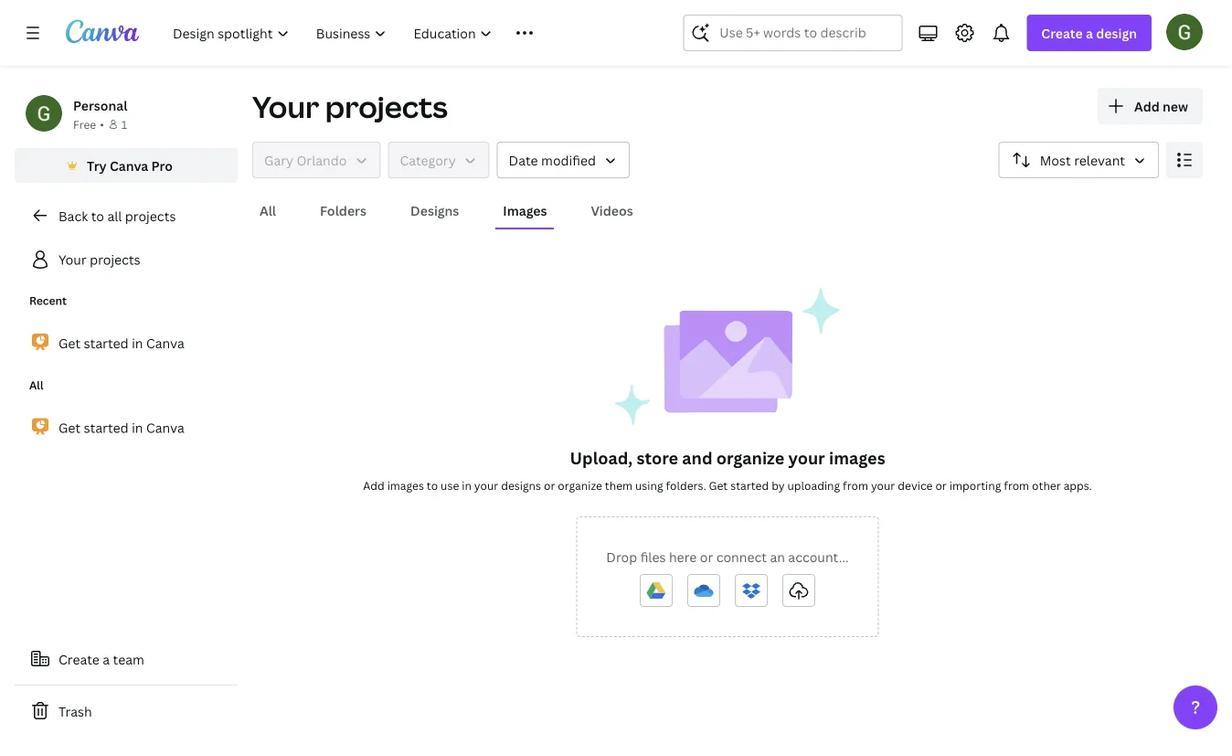 Task type: describe. For each thing, give the bounding box(es) containing it.
create for create a team
[[59, 650, 100, 668]]

back to all projects
[[59, 207, 176, 224]]

get for first get started in canva link from the top
[[59, 334, 81, 352]]

date modified
[[509, 151, 596, 169]]

team
[[113, 650, 144, 668]]

canva for first get started in canva link from the top
[[146, 334, 184, 352]]

1 horizontal spatial or
[[700, 548, 713, 565]]

1
[[121, 117, 127, 132]]

2 from from the left
[[1004, 478, 1030, 493]]

add new
[[1135, 97, 1189, 115]]

recent
[[29, 293, 67, 308]]

images
[[503, 202, 547, 219]]

started for first get started in canva link from the bottom of the page
[[84, 419, 129, 436]]

modified
[[541, 151, 596, 169]]

started for first get started in canva link from the top
[[84, 334, 129, 352]]

1 vertical spatial projects
[[125, 207, 176, 224]]

Search search field
[[720, 16, 866, 50]]

date
[[509, 151, 538, 169]]

get inside upload, store and organize your images add images to use in your designs or organize them using folders. get started by uploading from your device or importing from other apps.
[[709, 478, 728, 493]]

designs button
[[403, 193, 467, 228]]

try
[[87, 157, 107, 174]]

account...
[[788, 548, 849, 565]]

them
[[605, 478, 633, 493]]

0 vertical spatial images
[[829, 447, 886, 469]]

all inside button
[[260, 202, 276, 219]]

most
[[1040, 151, 1071, 169]]

0 horizontal spatial or
[[544, 478, 555, 493]]

all button
[[252, 193, 283, 228]]

new
[[1163, 97, 1189, 115]]

folders
[[320, 202, 367, 219]]

1 vertical spatial your projects
[[59, 251, 140, 268]]

all
[[107, 207, 122, 224]]

in for first get started in canva link from the bottom of the page
[[132, 419, 143, 436]]

category
[[400, 151, 456, 169]]

uploading
[[788, 478, 840, 493]]

most relevant
[[1040, 151, 1125, 169]]

create for create a design
[[1042, 24, 1083, 42]]

2 horizontal spatial or
[[936, 478, 947, 493]]

your inside your projects link
[[59, 251, 87, 268]]

get for first get started in canva link from the bottom of the page
[[59, 419, 81, 436]]

gary orlando
[[264, 151, 347, 169]]

try canva pro button
[[15, 148, 238, 183]]

free •
[[73, 117, 104, 132]]

Category button
[[388, 142, 490, 178]]

here
[[669, 548, 697, 565]]

upload,
[[570, 447, 633, 469]]

Date modified button
[[497, 142, 630, 178]]

a for team
[[103, 650, 110, 668]]

try canva pro
[[87, 157, 173, 174]]

create a design
[[1042, 24, 1137, 42]]

add inside upload, store and organize your images add images to use in your designs or organize them using folders. get started by uploading from your device or importing from other apps.
[[363, 478, 385, 493]]

a for design
[[1086, 24, 1093, 42]]

and
[[682, 447, 713, 469]]

1 vertical spatial images
[[387, 478, 424, 493]]

1 get started in canva from the top
[[59, 334, 184, 352]]

in inside upload, store and organize your images add images to use in your designs or organize them using folders. get started by uploading from your device or importing from other apps.
[[462, 478, 472, 493]]

an
[[770, 548, 785, 565]]

0 vertical spatial your
[[252, 87, 319, 127]]

add new button
[[1098, 88, 1203, 124]]

gary orlando image
[[1167, 13, 1203, 50]]

design
[[1096, 24, 1137, 42]]

back
[[59, 207, 88, 224]]

connect
[[716, 548, 767, 565]]

create a team button
[[15, 641, 238, 677]]

using
[[635, 478, 663, 493]]

2 get started in canva from the top
[[59, 419, 184, 436]]

create a team
[[59, 650, 144, 668]]

in for first get started in canva link from the top
[[132, 334, 143, 352]]

to inside upload, store and organize your images add images to use in your designs or organize them using folders. get started by uploading from your device or importing from other apps.
[[427, 478, 438, 493]]

folders.
[[666, 478, 706, 493]]

videos
[[591, 202, 633, 219]]

folders button
[[313, 193, 374, 228]]



Task type: vqa. For each thing, say whether or not it's contained in the screenshot.
here. at the top left
no



Task type: locate. For each thing, give the bounding box(es) containing it.
canva
[[110, 157, 148, 174], [146, 334, 184, 352], [146, 419, 184, 436]]

add inside dropdown button
[[1135, 97, 1160, 115]]

to left all
[[91, 207, 104, 224]]

from left other
[[1004, 478, 1030, 493]]

your projects up orlando
[[252, 87, 448, 127]]

1 vertical spatial add
[[363, 478, 385, 493]]

videos button
[[584, 193, 641, 228]]

free
[[73, 117, 96, 132]]

orlando
[[297, 151, 347, 169]]

your projects
[[252, 87, 448, 127], [59, 251, 140, 268]]

apps.
[[1064, 478, 1092, 493]]

1 horizontal spatial your
[[788, 447, 825, 469]]

2 horizontal spatial your
[[871, 478, 895, 493]]

None search field
[[683, 15, 903, 51]]

1 horizontal spatial organize
[[717, 447, 785, 469]]

0 vertical spatial projects
[[325, 87, 448, 127]]

projects
[[325, 87, 448, 127], [125, 207, 176, 224], [90, 251, 140, 268]]

0 horizontal spatial a
[[103, 650, 110, 668]]

•
[[100, 117, 104, 132]]

2 vertical spatial get
[[709, 478, 728, 493]]

1 vertical spatial started
[[84, 419, 129, 436]]

images
[[829, 447, 886, 469], [387, 478, 424, 493]]

1 horizontal spatial add
[[1135, 97, 1160, 115]]

started
[[84, 334, 129, 352], [84, 419, 129, 436], [731, 478, 769, 493]]

all
[[260, 202, 276, 219], [29, 378, 43, 393]]

1 vertical spatial a
[[103, 650, 110, 668]]

your
[[252, 87, 319, 127], [59, 251, 87, 268]]

get started in canva
[[59, 334, 184, 352], [59, 419, 184, 436]]

a inside dropdown button
[[1086, 24, 1093, 42]]

add left 'use'
[[363, 478, 385, 493]]

back to all projects link
[[15, 197, 238, 234]]

2 vertical spatial in
[[462, 478, 472, 493]]

organize up by
[[717, 447, 785, 469]]

1 horizontal spatial a
[[1086, 24, 1093, 42]]

pro
[[151, 157, 173, 174]]

files
[[641, 548, 666, 565]]

1 get started in canva link from the top
[[15, 324, 238, 362]]

in
[[132, 334, 143, 352], [132, 419, 143, 436], [462, 478, 472, 493]]

other
[[1032, 478, 1061, 493]]

your left device
[[871, 478, 895, 493]]

get started in canva link
[[15, 324, 238, 362], [15, 408, 238, 447]]

a inside button
[[103, 650, 110, 668]]

organize down upload,
[[558, 478, 602, 493]]

trash
[[59, 703, 92, 720]]

0 horizontal spatial to
[[91, 207, 104, 224]]

1 horizontal spatial your
[[252, 87, 319, 127]]

your
[[788, 447, 825, 469], [474, 478, 499, 493], [871, 478, 895, 493]]

1 vertical spatial get
[[59, 419, 81, 436]]

relevant
[[1074, 151, 1125, 169]]

drop
[[606, 548, 637, 565]]

create inside dropdown button
[[1042, 24, 1083, 42]]

0 horizontal spatial your projects
[[59, 251, 140, 268]]

0 vertical spatial canva
[[110, 157, 148, 174]]

from right uploading
[[843, 478, 868, 493]]

2 vertical spatial projects
[[90, 251, 140, 268]]

1 vertical spatial in
[[132, 419, 143, 436]]

create left design
[[1042, 24, 1083, 42]]

started inside upload, store and organize your images add images to use in your designs or organize them using folders. get started by uploading from your device or importing from other apps.
[[731, 478, 769, 493]]

your projects link
[[15, 241, 238, 278]]

create
[[1042, 24, 1083, 42], [59, 650, 100, 668]]

your left designs
[[474, 478, 499, 493]]

use
[[441, 478, 459, 493]]

0 horizontal spatial your
[[59, 251, 87, 268]]

images button
[[496, 193, 554, 228]]

to left 'use'
[[427, 478, 438, 493]]

1 vertical spatial all
[[29, 378, 43, 393]]

projects down all
[[90, 251, 140, 268]]

a left team on the bottom
[[103, 650, 110, 668]]

create inside button
[[59, 650, 100, 668]]

Owner button
[[252, 142, 381, 178]]

0 horizontal spatial all
[[29, 378, 43, 393]]

1 vertical spatial canva
[[146, 334, 184, 352]]

1 horizontal spatial to
[[427, 478, 438, 493]]

or
[[544, 478, 555, 493], [936, 478, 947, 493], [700, 548, 713, 565]]

designs
[[411, 202, 459, 219]]

0 horizontal spatial create
[[59, 650, 100, 668]]

or right designs
[[544, 478, 555, 493]]

canva inside button
[[110, 157, 148, 174]]

0 horizontal spatial add
[[363, 478, 385, 493]]

1 vertical spatial to
[[427, 478, 438, 493]]

images up uploading
[[829, 447, 886, 469]]

1 vertical spatial organize
[[558, 478, 602, 493]]

a
[[1086, 24, 1093, 42], [103, 650, 110, 668]]

projects right all
[[125, 207, 176, 224]]

0 vertical spatial a
[[1086, 24, 1093, 42]]

1 vertical spatial get started in canva
[[59, 419, 184, 436]]

1 horizontal spatial your projects
[[252, 87, 448, 127]]

to
[[91, 207, 104, 224], [427, 478, 438, 493]]

your up "gary"
[[252, 87, 319, 127]]

0 vertical spatial get started in canva
[[59, 334, 184, 352]]

your projects down all
[[59, 251, 140, 268]]

or right here
[[700, 548, 713, 565]]

0 horizontal spatial your
[[474, 478, 499, 493]]

1 horizontal spatial all
[[260, 202, 276, 219]]

from
[[843, 478, 868, 493], [1004, 478, 1030, 493]]

1 horizontal spatial from
[[1004, 478, 1030, 493]]

2 get started in canva link from the top
[[15, 408, 238, 447]]

all down recent
[[29, 378, 43, 393]]

device
[[898, 478, 933, 493]]

by
[[772, 478, 785, 493]]

2 vertical spatial canva
[[146, 419, 184, 436]]

your up uploading
[[788, 447, 825, 469]]

projects up category
[[325, 87, 448, 127]]

0 vertical spatial add
[[1135, 97, 1160, 115]]

0 vertical spatial in
[[132, 334, 143, 352]]

0 vertical spatial to
[[91, 207, 104, 224]]

2 vertical spatial started
[[731, 478, 769, 493]]

canva for first get started in canva link from the bottom of the page
[[146, 419, 184, 436]]

0 vertical spatial organize
[[717, 447, 785, 469]]

1 horizontal spatial images
[[829, 447, 886, 469]]

drop files here or connect an account...
[[606, 548, 849, 565]]

add
[[1135, 97, 1160, 115], [363, 478, 385, 493]]

gary
[[264, 151, 293, 169]]

Sort by button
[[999, 142, 1159, 178]]

0 vertical spatial all
[[260, 202, 276, 219]]

add left new
[[1135, 97, 1160, 115]]

0 vertical spatial create
[[1042, 24, 1083, 42]]

create a design button
[[1027, 15, 1152, 51]]

get
[[59, 334, 81, 352], [59, 419, 81, 436], [709, 478, 728, 493]]

1 horizontal spatial create
[[1042, 24, 1083, 42]]

0 vertical spatial started
[[84, 334, 129, 352]]

1 vertical spatial create
[[59, 650, 100, 668]]

personal
[[73, 96, 127, 114]]

or right device
[[936, 478, 947, 493]]

store
[[637, 447, 678, 469]]

upload, store and organize your images add images to use in your designs or organize them using folders. get started by uploading from your device or importing from other apps.
[[363, 447, 1092, 493]]

1 from from the left
[[843, 478, 868, 493]]

0 vertical spatial your projects
[[252, 87, 448, 127]]

your down back
[[59, 251, 87, 268]]

top level navigation element
[[161, 15, 639, 51], [161, 15, 639, 51]]

a left design
[[1086, 24, 1093, 42]]

organize
[[717, 447, 785, 469], [558, 478, 602, 493]]

designs
[[501, 478, 541, 493]]

importing
[[950, 478, 1001, 493]]

create left team on the bottom
[[59, 650, 100, 668]]

0 horizontal spatial organize
[[558, 478, 602, 493]]

0 vertical spatial get
[[59, 334, 81, 352]]

0 vertical spatial get started in canva link
[[15, 324, 238, 362]]

trash link
[[15, 693, 238, 730]]

images left 'use'
[[387, 478, 424, 493]]

1 vertical spatial get started in canva link
[[15, 408, 238, 447]]

0 horizontal spatial images
[[387, 478, 424, 493]]

1 vertical spatial your
[[59, 251, 87, 268]]

0 horizontal spatial from
[[843, 478, 868, 493]]

all down "gary"
[[260, 202, 276, 219]]



